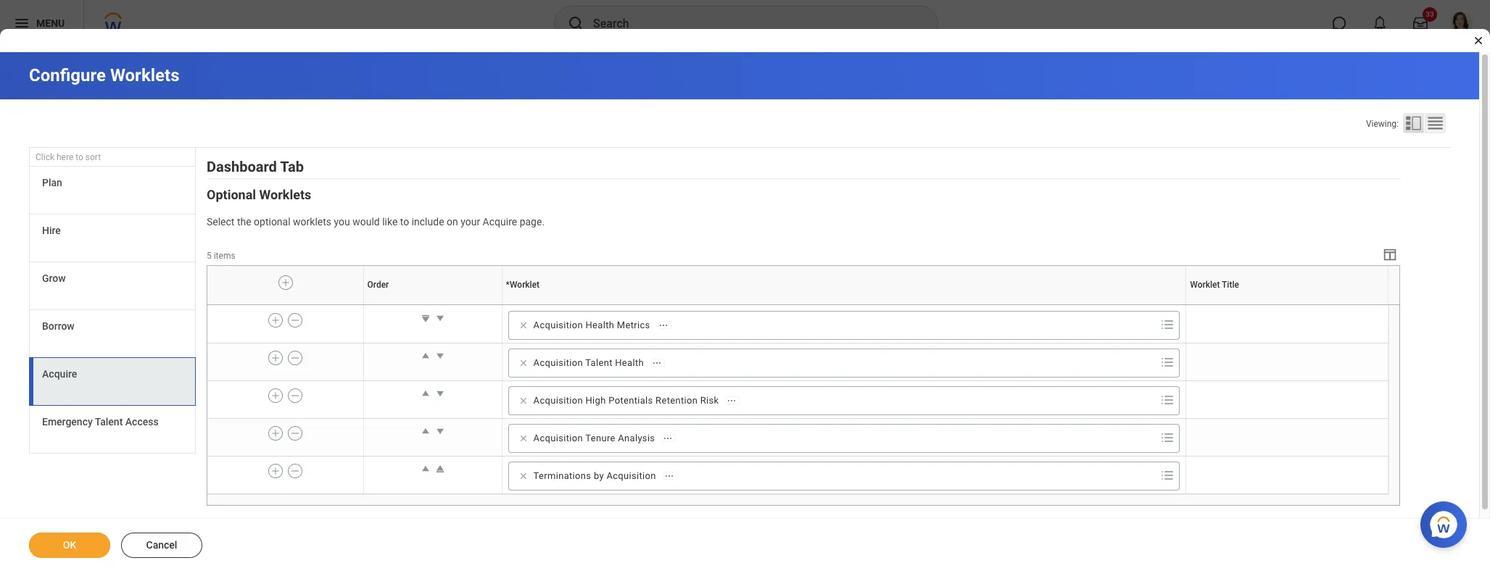 Task type: describe. For each thing, give the bounding box(es) containing it.
to inside popup button
[[76, 152, 83, 162]]

acquire inside the navigation pane 'region'
[[42, 369, 77, 380]]

row element containing terminations by acquisition
[[207, 456, 1388, 494]]

terminations
[[533, 471, 591, 481]]

retention
[[656, 395, 698, 406]]

x small image for terminations by acquisition
[[516, 469, 531, 484]]

acquisition health metrics element
[[533, 319, 650, 332]]

search image
[[567, 15, 584, 32]]

configure worklets main content
[[0, 52, 1490, 571]]

caret down image for acquisition health metrics
[[433, 311, 447, 326]]

row element containing acquisition high potentials retention risk
[[207, 381, 1388, 419]]

on
[[447, 216, 458, 228]]

x small image for acquisition talent health
[[516, 356, 531, 370]]

include
[[412, 216, 444, 228]]

optional worklets group
[[207, 186, 1400, 506]]

viewing:
[[1366, 119, 1399, 129]]

prompts image for acquisition tenure analysis
[[1159, 429, 1176, 447]]

prompts image for acquisition high potentials retention risk
[[1159, 392, 1176, 409]]

prompts image for acquisition talent health
[[1159, 354, 1176, 371]]

1 caret up image from the top
[[418, 349, 433, 363]]

optional worklets
[[207, 187, 311, 202]]

high
[[586, 395, 606, 406]]

acquisition talent health, press delete to clear value. option
[[513, 355, 669, 372]]

plan
[[42, 177, 62, 189]]

acquisition tenure analysis element
[[533, 432, 655, 445]]

5 items
[[207, 251, 235, 261]]

configure worklets
[[29, 65, 179, 86]]

prompts image for acquisition health metrics
[[1159, 316, 1176, 334]]

caret bottom image
[[418, 311, 433, 326]]

terminations by acquisition
[[533, 471, 656, 481]]

acquire inside 'optional worklets' group
[[483, 216, 517, 228]]

related actions image for acquisition talent health
[[652, 358, 662, 368]]

acquisition tenure analysis, press delete to clear value. option
[[513, 430, 681, 447]]

hire
[[42, 225, 61, 237]]

tab
[[280, 158, 304, 176]]

optional
[[254, 216, 291, 228]]

analysis
[[618, 433, 655, 444]]

related actions image for acquisition health metrics
[[658, 320, 668, 330]]

plus image for acquisition health metrics
[[271, 314, 281, 327]]

acquisition high potentials retention risk element
[[533, 394, 719, 407]]

acquisition high potentials retention risk, press delete to clear value. option
[[513, 392, 744, 410]]

risk
[[700, 395, 719, 406]]

1 vertical spatial health
[[615, 357, 644, 368]]

select
[[207, 216, 235, 228]]

5
[[207, 251, 212, 261]]

workday assistant region
[[1421, 496, 1473, 548]]

x small image for acquisition tenure analysis
[[516, 431, 531, 446]]

caret down image for acquisition high potentials retention risk
[[433, 386, 447, 401]]

acquisition health metrics
[[533, 320, 650, 331]]

plus image for first caret up icon from the bottom
[[271, 465, 281, 478]]

order column header
[[363, 305, 502, 306]]

acquisition health metrics, press delete to clear value. option
[[513, 317, 676, 334]]

minus image for acquisition health metrics
[[290, 314, 300, 327]]

minus image for acquisition high potentials retention risk
[[290, 389, 300, 402]]

viewing: option group
[[1366, 113, 1450, 136]]

metrics
[[617, 320, 650, 331]]

1 vertical spatial title
[[1288, 305, 1289, 305]]

Toggle to Grid view radio
[[1425, 113, 1446, 133]]

click here to sort
[[36, 152, 101, 162]]

plus image for worklet
[[281, 277, 291, 290]]

cancel
[[146, 540, 177, 551]]

would
[[353, 216, 380, 228]]

Toggle to List Detail view radio
[[1403, 113, 1424, 133]]

caret down image
[[433, 424, 447, 439]]

order for order worklet worklet title
[[432, 305, 433, 305]]

the
[[237, 216, 251, 228]]

order for order
[[367, 280, 389, 290]]

tenure
[[585, 433, 615, 444]]

acquisition talent health element
[[533, 357, 644, 370]]

plus image for acquisition high potentials retention risk
[[271, 389, 281, 402]]

list box inside configure worklets main content
[[29, 167, 196, 454]]

worklets
[[293, 216, 331, 228]]

sort
[[85, 152, 101, 162]]

minus image for third caret up icon from the top of the 'optional worklets' group
[[290, 427, 300, 440]]



Task type: locate. For each thing, give the bounding box(es) containing it.
potentials
[[609, 395, 653, 406]]

x small image left terminations
[[516, 469, 531, 484]]

3 minus image from the top
[[290, 389, 300, 402]]

1 minus image from the top
[[290, 314, 300, 327]]

0 vertical spatial prompts image
[[1159, 316, 1176, 334]]

acquisition down acquisition health metrics element
[[533, 357, 583, 368]]

order up caret bottom icon
[[432, 305, 433, 305]]

like
[[382, 216, 398, 228]]

talent left access
[[95, 416, 123, 428]]

0 vertical spatial x small image
[[516, 356, 531, 370]]

2 vertical spatial x small image
[[516, 469, 531, 484]]

worklet title column header
[[1186, 305, 1388, 306]]

click
[[36, 152, 54, 162]]

ok
[[63, 540, 76, 551]]

0 vertical spatial talent
[[585, 357, 613, 368]]

1 horizontal spatial title
[[1288, 305, 1289, 305]]

1 x small image from the top
[[516, 318, 531, 333]]

1 vertical spatial to
[[400, 216, 409, 228]]

list box
[[29, 167, 196, 454]]

terminations by acquisition element
[[533, 470, 656, 483]]

2 plus image from the top
[[271, 465, 281, 478]]

row element containing acquisition tenure analysis
[[207, 419, 1388, 456]]

2 minus image from the top
[[290, 352, 300, 365]]

minus image
[[290, 314, 300, 327], [290, 352, 300, 365], [290, 389, 300, 402]]

1 horizontal spatial order
[[432, 305, 433, 305]]

optional
[[207, 187, 256, 202]]

talent for acquisition
[[585, 357, 613, 368]]

2 minus image from the top
[[290, 465, 300, 478]]

0 horizontal spatial acquire
[[42, 369, 77, 380]]

related actions image for acquisition high potentials retention risk
[[727, 396, 737, 406]]

row element containing acquisition health metrics
[[207, 306, 1388, 343]]

acquisition for acquisition high potentials retention risk
[[533, 395, 583, 406]]

related actions image right metrics
[[658, 320, 668, 330]]

1 vertical spatial prompts image
[[1159, 354, 1176, 371]]

0 vertical spatial to
[[76, 152, 83, 162]]

1 vertical spatial worklets
[[259, 187, 311, 202]]

caret up image
[[418, 349, 433, 363], [418, 386, 433, 401], [418, 424, 433, 439], [418, 462, 433, 476]]

2 x small image from the top
[[516, 394, 531, 408]]

x small image left acquisition talent health element
[[516, 356, 531, 370]]

0 vertical spatial related actions image
[[652, 358, 662, 368]]

acquisition
[[533, 320, 583, 331], [533, 357, 583, 368], [533, 395, 583, 406], [533, 433, 583, 444], [607, 471, 656, 481]]

acquisition up terminations
[[533, 433, 583, 444]]

navigation pane region
[[29, 148, 196, 458]]

3 x small image from the top
[[516, 469, 531, 484]]

x small image down * worklet
[[516, 318, 531, 333]]

terminations by acquisition, press delete to clear value. option
[[513, 468, 682, 485]]

0 horizontal spatial order
[[367, 280, 389, 290]]

to left "sort"
[[76, 152, 83, 162]]

0 vertical spatial order
[[367, 280, 389, 290]]

your
[[461, 216, 480, 228]]

0 vertical spatial caret down image
[[433, 311, 447, 326]]

x small image inside terminations by acquisition, press delete to clear value. option
[[516, 469, 531, 484]]

2 caret up image from the top
[[418, 386, 433, 401]]

1 vertical spatial acquire
[[42, 369, 77, 380]]

1 prompts image from the top
[[1159, 392, 1176, 409]]

caret up image up caret top icon
[[418, 424, 433, 439]]

x small image inside acquisition tenure analysis, press delete to clear value. option
[[516, 431, 531, 446]]

health up potentials
[[615, 357, 644, 368]]

items
[[214, 251, 235, 261]]

related actions image inside acquisition high potentials retention risk, press delete to clear value. "option"
[[727, 396, 737, 406]]

order
[[367, 280, 389, 290], [432, 305, 433, 305]]

2 prompts image from the top
[[1159, 354, 1176, 371]]

worklets inside 'optional worklets' group
[[259, 187, 311, 202]]

2 caret down image from the top
[[433, 349, 447, 363]]

caret down image down caret bottom icon
[[433, 349, 447, 363]]

profile logan mcneil element
[[1441, 7, 1482, 39]]

4 row element from the top
[[207, 381, 1388, 419]]

order up order column header
[[367, 280, 389, 290]]

list box containing plan
[[29, 167, 196, 454]]

notifications large image
[[1373, 16, 1387, 30]]

1 vertical spatial minus image
[[290, 352, 300, 365]]

talent down the acquisition health metrics, press delete to clear value. option at the bottom of the page
[[585, 357, 613, 368]]

configure worklets dialog
[[0, 0, 1490, 571]]

4 caret up image from the top
[[418, 462, 433, 476]]

x small image
[[516, 356, 531, 370], [516, 394, 531, 408]]

1 vertical spatial talent
[[95, 416, 123, 428]]

caret up image up caret down image in the bottom of the page
[[418, 386, 433, 401]]

acquisition inside "option"
[[533, 395, 583, 406]]

acquisition high potentials retention risk
[[533, 395, 719, 406]]

worklets for optional worklets
[[259, 187, 311, 202]]

emergency
[[42, 416, 93, 428]]

0 horizontal spatial related actions image
[[658, 320, 668, 330]]

2 x small image from the top
[[516, 431, 531, 446]]

caret down image up caret down image in the bottom of the page
[[433, 386, 447, 401]]

1 horizontal spatial acquire
[[483, 216, 517, 228]]

acquisition right by
[[607, 471, 656, 481]]

grow
[[42, 273, 66, 284]]

1 vertical spatial x small image
[[516, 431, 531, 446]]

acquisition up acquisition talent health
[[533, 320, 583, 331]]

1 row element from the top
[[207, 266, 1392, 305]]

related actions image inside the acquisition health metrics, press delete to clear value. option
[[658, 320, 668, 330]]

1 vertical spatial order
[[432, 305, 433, 305]]

5 row element from the top
[[207, 419, 1388, 456]]

0 vertical spatial acquire
[[483, 216, 517, 228]]

x small image left "acquisition tenure analysis" element
[[516, 431, 531, 446]]

2 vertical spatial prompts image
[[1159, 467, 1176, 484]]

close configure worklets image
[[1473, 35, 1484, 46]]

acquire down borrow
[[42, 369, 77, 380]]

worklets
[[110, 65, 179, 86], [259, 187, 311, 202]]

1 plus image from the top
[[271, 352, 281, 365]]

caret top image
[[433, 462, 447, 476]]

related actions image for acquisition tenure analysis
[[663, 433, 673, 444]]

related actions image right by
[[664, 471, 674, 481]]

select the optional worklets you would like to include on your acquire page.
[[207, 216, 545, 228]]

1 vertical spatial prompts image
[[1159, 429, 1176, 447]]

worklet column header
[[502, 305, 1186, 306]]

acquisition for acquisition tenure analysis
[[533, 433, 583, 444]]

x small image inside acquisition talent health, press delete to clear value. option
[[516, 356, 531, 370]]

worklets for configure worklets
[[110, 65, 179, 86]]

0 horizontal spatial title
[[1222, 280, 1239, 290]]

access
[[125, 416, 159, 428]]

3 caret down image from the top
[[433, 386, 447, 401]]

plus image
[[271, 352, 281, 365], [271, 465, 281, 478]]

x small image
[[516, 318, 531, 333], [516, 431, 531, 446], [516, 469, 531, 484]]

*
[[506, 280, 510, 290]]

dashboard
[[207, 158, 277, 176]]

0 vertical spatial worklets
[[110, 65, 179, 86]]

0 horizontal spatial health
[[586, 320, 614, 331]]

health left metrics
[[586, 320, 614, 331]]

* worklet
[[506, 280, 540, 290]]

talent
[[585, 357, 613, 368], [95, 416, 123, 428]]

x small image for acquisition high potentials retention risk
[[516, 394, 531, 408]]

3 caret up image from the top
[[418, 424, 433, 439]]

talent for emergency
[[95, 416, 123, 428]]

title
[[1222, 280, 1239, 290], [1288, 305, 1289, 305]]

row element containing acquisition talent health
[[207, 343, 1388, 381]]

0 vertical spatial plus image
[[271, 352, 281, 365]]

talent inside acquisition talent health element
[[585, 357, 613, 368]]

prompts image
[[1159, 392, 1176, 409], [1159, 429, 1176, 447]]

0 vertical spatial x small image
[[516, 318, 531, 333]]

inbox large image
[[1413, 16, 1428, 30]]

acquisition talent health
[[533, 357, 644, 368]]

2 prompts image from the top
[[1159, 429, 1176, 447]]

1 minus image from the top
[[290, 427, 300, 440]]

0 vertical spatial related actions image
[[658, 320, 668, 330]]

related actions image right risk
[[727, 396, 737, 406]]

1 vertical spatial x small image
[[516, 394, 531, 408]]

1 x small image from the top
[[516, 356, 531, 370]]

ok button
[[29, 533, 110, 558]]

row element
[[207, 266, 1392, 305], [207, 306, 1388, 343], [207, 343, 1388, 381], [207, 381, 1388, 419], [207, 419, 1388, 456], [207, 456, 1388, 494]]

1 vertical spatial related actions image
[[663, 433, 673, 444]]

prompts image for terminations by acquisition
[[1159, 467, 1176, 484]]

x small image inside acquisition high potentials retention risk, press delete to clear value. "option"
[[516, 394, 531, 408]]

to right like
[[400, 216, 409, 228]]

optional worklets button
[[207, 187, 311, 202]]

0 vertical spatial minus image
[[290, 314, 300, 327]]

0 vertical spatial health
[[586, 320, 614, 331]]

1 horizontal spatial related actions image
[[727, 396, 737, 406]]

0 vertical spatial prompts image
[[1159, 392, 1176, 409]]

emergency talent access
[[42, 416, 159, 428]]

worklet title
[[1190, 280, 1239, 290]]

order worklet worklet title
[[432, 305, 1289, 305]]

2 vertical spatial minus image
[[290, 389, 300, 402]]

0 horizontal spatial to
[[76, 152, 83, 162]]

acquisition inside option
[[607, 471, 656, 481]]

prompts image
[[1159, 316, 1176, 334], [1159, 354, 1176, 371], [1159, 467, 1176, 484]]

1 vertical spatial related actions image
[[727, 396, 737, 406]]

1 horizontal spatial worklets
[[259, 187, 311, 202]]

1 vertical spatial caret down image
[[433, 349, 447, 363]]

configure
[[29, 65, 106, 86]]

caret up image down caret bottom icon
[[418, 349, 433, 363]]

plus image for fourth caret up icon from the bottom of the 'optional worklets' group
[[271, 352, 281, 365]]

related actions image
[[658, 320, 668, 330], [727, 396, 737, 406]]

acquire
[[483, 216, 517, 228], [42, 369, 77, 380]]

plus image
[[281, 277, 291, 290], [271, 314, 281, 327], [271, 389, 281, 402], [271, 427, 281, 440]]

1 horizontal spatial health
[[615, 357, 644, 368]]

acquisition tenure analysis
[[533, 433, 655, 444]]

related actions image inside terminations by acquisition, press delete to clear value. option
[[664, 471, 674, 481]]

1 horizontal spatial to
[[400, 216, 409, 228]]

worklet
[[510, 280, 540, 290], [1190, 280, 1220, 290], [843, 305, 845, 305], [1285, 305, 1288, 305]]

3 row element from the top
[[207, 343, 1388, 381]]

0 horizontal spatial talent
[[95, 416, 123, 428]]

click to view/edit grid preferences image
[[1382, 246, 1398, 262]]

row element containing order
[[207, 266, 1392, 305]]

minus image for first caret up icon from the bottom
[[290, 465, 300, 478]]

1 caret down image from the top
[[433, 311, 447, 326]]

caret up image down caret down image in the bottom of the page
[[418, 462, 433, 476]]

borrow
[[42, 321, 75, 332]]

by
[[594, 471, 604, 481]]

click here to sort button
[[29, 148, 196, 167]]

health
[[586, 320, 614, 331], [615, 357, 644, 368]]

acquisition for acquisition talent health
[[533, 357, 583, 368]]

1 vertical spatial plus image
[[271, 465, 281, 478]]

related actions image for terminations by acquisition
[[664, 471, 674, 481]]

2 row element from the top
[[207, 306, 1388, 343]]

to inside 'optional worklets' group
[[400, 216, 409, 228]]

related actions image up the retention
[[652, 358, 662, 368]]

here
[[57, 152, 73, 162]]

minus image
[[290, 427, 300, 440], [290, 465, 300, 478]]

0 vertical spatial minus image
[[290, 427, 300, 440]]

1 prompts image from the top
[[1159, 316, 1176, 334]]

0 vertical spatial title
[[1222, 280, 1239, 290]]

you
[[334, 216, 350, 228]]

x small image for acquisition health metrics
[[516, 318, 531, 333]]

acquire right your
[[483, 216, 517, 228]]

acquisition left high
[[533, 395, 583, 406]]

x small image left high
[[516, 394, 531, 408]]

6 row element from the top
[[207, 456, 1388, 494]]

related actions image right analysis
[[663, 433, 673, 444]]

to
[[76, 152, 83, 162], [400, 216, 409, 228]]

talent inside the navigation pane 'region'
[[95, 416, 123, 428]]

2 vertical spatial caret down image
[[433, 386, 447, 401]]

0 horizontal spatial worklets
[[110, 65, 179, 86]]

3 prompts image from the top
[[1159, 467, 1176, 484]]

1 vertical spatial minus image
[[290, 465, 300, 478]]

caret down image
[[433, 311, 447, 326], [433, 349, 447, 363], [433, 386, 447, 401]]

cancel button
[[121, 533, 202, 558]]

dashboard tab
[[207, 158, 304, 176]]

2 vertical spatial related actions image
[[664, 471, 674, 481]]

page.
[[520, 216, 545, 228]]

related actions image inside acquisition tenure analysis, press delete to clear value. option
[[663, 433, 673, 444]]

acquisition for acquisition health metrics
[[533, 320, 583, 331]]

1 horizontal spatial talent
[[585, 357, 613, 368]]

related actions image
[[652, 358, 662, 368], [663, 433, 673, 444], [664, 471, 674, 481]]

caret down image down order column header
[[433, 311, 447, 326]]



Task type: vqa. For each thing, say whether or not it's contained in the screenshot.
More
no



